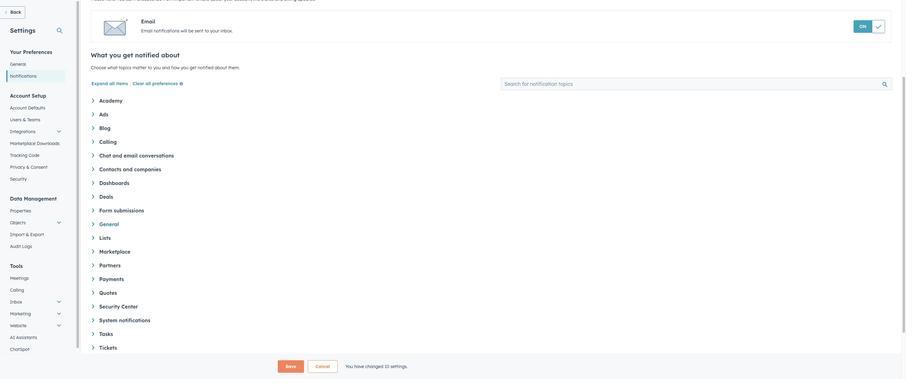 Task type: vqa. For each thing, say whether or not it's contained in the screenshot.
hands-
no



Task type: describe. For each thing, give the bounding box(es) containing it.
back link
[[0, 6, 25, 19]]

quotes button
[[92, 290, 891, 296]]

tools element
[[6, 263, 65, 356]]

notifications for system
[[119, 318, 151, 324]]

marketplace for marketplace downloads
[[10, 141, 36, 147]]

account defaults link
[[6, 102, 65, 114]]

users
[[10, 117, 22, 123]]

ai assistants link
[[6, 332, 65, 344]]

settings.
[[391, 364, 408, 370]]

management
[[24, 196, 57, 202]]

privacy
[[10, 165, 25, 170]]

marketplace downloads link
[[6, 138, 65, 150]]

tasks
[[99, 331, 113, 338]]

notifications
[[10, 73, 37, 79]]

general inside your preferences element
[[10, 62, 26, 67]]

settings
[[10, 27, 35, 34]]

meetings
[[10, 276, 29, 281]]

system
[[99, 318, 118, 324]]

save
[[286, 364, 296, 370]]

1 vertical spatial about
[[215, 65, 227, 71]]

objects
[[10, 220, 26, 226]]

teams
[[27, 117, 40, 123]]

on
[[860, 24, 867, 29]]

consent
[[31, 165, 48, 170]]

objects button
[[6, 217, 65, 229]]

have
[[355, 364, 364, 370]]

& for consent
[[26, 165, 29, 170]]

inbox.
[[221, 28, 233, 34]]

0 vertical spatial notified
[[135, 51, 159, 59]]

contacts and companies
[[99, 167, 161, 173]]

security center
[[99, 304, 138, 310]]

& for teams
[[23, 117, 26, 123]]

setup
[[32, 93, 46, 99]]

tickets
[[99, 345, 117, 351]]

data management
[[10, 196, 57, 202]]

your preferences element
[[6, 49, 65, 82]]

inbox button
[[6, 296, 65, 308]]

be
[[189, 28, 194, 34]]

changed
[[366, 364, 384, 370]]

security for security
[[10, 177, 27, 182]]

caret image for partners
[[92, 264, 94, 268]]

2 horizontal spatial you
[[181, 65, 189, 71]]

account defaults
[[10, 105, 45, 111]]

how
[[171, 65, 180, 71]]

email for email
[[141, 18, 155, 25]]

caret image for general
[[92, 222, 94, 226]]

chatspot
[[10, 347, 29, 353]]

marketplace downloads
[[10, 141, 60, 147]]

tasks button
[[92, 331, 891, 338]]

account for account defaults
[[10, 105, 27, 111]]

security for security center
[[99, 304, 120, 310]]

system notifications
[[99, 318, 151, 324]]

chat and email conversations button
[[92, 153, 891, 159]]

notifications link
[[6, 70, 65, 82]]

email
[[124, 153, 138, 159]]

0 horizontal spatial you
[[109, 51, 121, 59]]

what
[[91, 51, 108, 59]]

1 vertical spatial to
[[148, 65, 152, 71]]

clear all preferences button
[[133, 81, 186, 88]]

& for export
[[26, 232, 29, 238]]

sent
[[195, 28, 204, 34]]

ai assistants
[[10, 335, 37, 341]]

10
[[385, 364, 390, 370]]

ads
[[99, 112, 108, 118]]

2 horizontal spatial and
[[162, 65, 170, 71]]

users & teams
[[10, 117, 40, 123]]

1 horizontal spatial to
[[205, 28, 209, 34]]

caret image for contacts and companies
[[92, 167, 94, 171]]

1 horizontal spatial general
[[99, 222, 119, 228]]

users & teams link
[[6, 114, 65, 126]]

meetings link
[[6, 273, 65, 285]]

caret image for dashboards
[[92, 181, 94, 185]]

your
[[210, 28, 220, 34]]

form submissions
[[99, 208, 144, 214]]

matter
[[133, 65, 147, 71]]

and for contacts and companies
[[123, 167, 133, 173]]

contacts and companies button
[[92, 167, 891, 173]]

deals
[[99, 194, 113, 200]]

account setup
[[10, 93, 46, 99]]

expand all items button
[[92, 81, 128, 87]]

caret image for form submissions
[[92, 209, 94, 213]]

marketing
[[10, 311, 31, 317]]

tracking code link
[[6, 150, 65, 162]]

clear
[[133, 81, 144, 87]]

dashboards button
[[92, 180, 891, 187]]

back
[[10, 9, 21, 15]]

you
[[346, 364, 353, 370]]

inbox
[[10, 300, 22, 305]]

you have changed 10 settings.
[[346, 364, 408, 370]]

choose what topics matter to you and how you get notified about them.
[[91, 65, 240, 71]]

import & export
[[10, 232, 44, 238]]

dashboards
[[99, 180, 129, 187]]

website button
[[6, 320, 65, 332]]

downloads
[[37, 141, 60, 147]]

caret image for tickets
[[92, 346, 94, 350]]

0 horizontal spatial about
[[161, 51, 180, 59]]

integrations
[[10, 129, 36, 135]]

tools
[[10, 263, 23, 270]]

0 vertical spatial get
[[123, 51, 133, 59]]

chat and email conversations
[[99, 153, 174, 159]]

center
[[122, 304, 138, 310]]

assistants
[[16, 335, 37, 341]]



Task type: locate. For each thing, give the bounding box(es) containing it.
1 horizontal spatial about
[[215, 65, 227, 71]]

caret image inside tickets dropdown button
[[92, 346, 94, 350]]

and for chat and email conversations
[[113, 153, 122, 159]]

general down form
[[99, 222, 119, 228]]

email notifications will be sent to your inbox.
[[141, 28, 233, 34]]

security link
[[6, 173, 65, 185]]

& right users in the top left of the page
[[23, 117, 26, 123]]

caret image for academy
[[92, 99, 94, 103]]

calling up inbox
[[10, 288, 24, 293]]

4 caret image from the top
[[92, 195, 94, 199]]

properties
[[10, 208, 31, 214]]

1 vertical spatial calling
[[10, 288, 24, 293]]

caret image inside chat and email conversations dropdown button
[[92, 154, 94, 158]]

2 caret image from the top
[[92, 154, 94, 158]]

caret image for system notifications
[[92, 319, 94, 323]]

caret image for lists
[[92, 236, 94, 240]]

lists button
[[92, 235, 891, 242]]

import & export link
[[6, 229, 65, 241]]

5 caret image from the top
[[92, 209, 94, 213]]

0 horizontal spatial all
[[109, 81, 115, 87]]

blog
[[99, 125, 111, 132]]

about left them.
[[215, 65, 227, 71]]

to right sent
[[205, 28, 209, 34]]

notified up matter
[[135, 51, 159, 59]]

marketplace button
[[92, 249, 891, 255]]

about up the how
[[161, 51, 180, 59]]

you up "what"
[[109, 51, 121, 59]]

quotes
[[99, 290, 117, 296]]

email
[[141, 18, 155, 25], [141, 28, 153, 34]]

1 vertical spatial &
[[26, 165, 29, 170]]

1 vertical spatial notified
[[198, 65, 214, 71]]

marketing button
[[6, 308, 65, 320]]

caret image inside the general dropdown button
[[92, 222, 94, 226]]

marketplace for marketplace
[[99, 249, 131, 255]]

logs
[[22, 244, 32, 250]]

account setup element
[[6, 92, 65, 185]]

lists
[[99, 235, 111, 242]]

caret image for chat and email conversations
[[92, 154, 94, 158]]

caret image for calling
[[92, 140, 94, 144]]

0 vertical spatial notifications
[[154, 28, 180, 34]]

2 all from the left
[[146, 81, 151, 87]]

9 caret image from the top
[[92, 332, 94, 336]]

preferences
[[23, 49, 52, 55]]

0 vertical spatial security
[[10, 177, 27, 182]]

0 horizontal spatial general
[[10, 62, 26, 67]]

1 vertical spatial get
[[190, 65, 197, 71]]

topics
[[119, 65, 131, 71]]

1 horizontal spatial get
[[190, 65, 197, 71]]

0 horizontal spatial marketplace
[[10, 141, 36, 147]]

expand all items
[[92, 81, 128, 87]]

all inside button
[[146, 81, 151, 87]]

2 account from the top
[[10, 105, 27, 111]]

caret image inside 'deals' dropdown button
[[92, 195, 94, 199]]

0 vertical spatial marketplace
[[10, 141, 36, 147]]

cancel button
[[308, 361, 338, 373]]

get right the how
[[190, 65, 197, 71]]

caret image
[[92, 99, 94, 103], [92, 126, 94, 130], [92, 140, 94, 144], [92, 195, 94, 199], [92, 209, 94, 213], [92, 264, 94, 268], [92, 291, 94, 295], [92, 319, 94, 323], [92, 332, 94, 336]]

will
[[181, 28, 187, 34]]

0 vertical spatial general
[[10, 62, 26, 67]]

export
[[30, 232, 44, 238]]

your preferences
[[10, 49, 52, 55]]

calling
[[99, 139, 117, 145], [10, 288, 24, 293]]

0 horizontal spatial security
[[10, 177, 27, 182]]

general link
[[6, 58, 65, 70]]

integrations button
[[6, 126, 65, 138]]

you up clear all preferences
[[153, 65, 161, 71]]

1 horizontal spatial and
[[123, 167, 133, 173]]

notifications left will
[[154, 28, 180, 34]]

8 caret image from the top
[[92, 319, 94, 323]]

1 vertical spatial account
[[10, 105, 27, 111]]

1 email from the top
[[141, 18, 155, 25]]

2 caret image from the top
[[92, 126, 94, 130]]

0 vertical spatial &
[[23, 117, 26, 123]]

0 vertical spatial and
[[162, 65, 170, 71]]

1 caret image from the top
[[92, 99, 94, 103]]

payments
[[99, 276, 124, 283]]

marketplace down integrations
[[10, 141, 36, 147]]

caret image for tasks
[[92, 332, 94, 336]]

preferences
[[152, 81, 178, 87]]

1 vertical spatial general
[[99, 222, 119, 228]]

audit
[[10, 244, 21, 250]]

1 account from the top
[[10, 93, 30, 99]]

7 caret image from the top
[[92, 250, 94, 254]]

0 vertical spatial about
[[161, 51, 180, 59]]

tracking code
[[10, 153, 39, 158]]

caret image inside dashboards dropdown button
[[92, 181, 94, 185]]

properties link
[[6, 205, 65, 217]]

security inside "account setup" element
[[10, 177, 27, 182]]

choose
[[91, 65, 106, 71]]

1 vertical spatial email
[[141, 28, 153, 34]]

caret image for deals
[[92, 195, 94, 199]]

privacy & consent link
[[6, 162, 65, 173]]

caret image inside blog dropdown button
[[92, 126, 94, 130]]

caret image inside marketplace dropdown button
[[92, 250, 94, 254]]

academy
[[99, 98, 123, 104]]

calling inside calling link
[[10, 288, 24, 293]]

caret image inside academy dropdown button
[[92, 99, 94, 103]]

8 caret image from the top
[[92, 277, 94, 281]]

marketplace up partners
[[99, 249, 131, 255]]

1 horizontal spatial calling
[[99, 139, 117, 145]]

caret image for blog
[[92, 126, 94, 130]]

website
[[10, 323, 27, 329]]

caret image inside form submissions dropdown button
[[92, 209, 94, 213]]

general button
[[92, 222, 891, 228]]

1 all from the left
[[109, 81, 115, 87]]

all
[[109, 81, 115, 87], [146, 81, 151, 87]]

expand
[[92, 81, 108, 87]]

caret image inside partners dropdown button
[[92, 264, 94, 268]]

6 caret image from the top
[[92, 264, 94, 268]]

marketplace inside "account setup" element
[[10, 141, 36, 147]]

caret image for ads
[[92, 112, 94, 116]]

3 caret image from the top
[[92, 167, 94, 171]]

1 vertical spatial and
[[113, 153, 122, 159]]

1 vertical spatial marketplace
[[99, 249, 131, 255]]

caret image inside lists dropdown button
[[92, 236, 94, 240]]

0 vertical spatial to
[[205, 28, 209, 34]]

account
[[10, 93, 30, 99], [10, 105, 27, 111]]

0 vertical spatial calling
[[99, 139, 117, 145]]

get up 'topics' at the left top of the page
[[123, 51, 133, 59]]

1 horizontal spatial security
[[99, 304, 120, 310]]

caret image for payments
[[92, 277, 94, 281]]

and left the how
[[162, 65, 170, 71]]

security down privacy
[[10, 177, 27, 182]]

all right 'clear' at top left
[[146, 81, 151, 87]]

general
[[10, 62, 26, 67], [99, 222, 119, 228]]

and
[[162, 65, 170, 71], [113, 153, 122, 159], [123, 167, 133, 173]]

caret image inside ads dropdown button
[[92, 112, 94, 116]]

4 caret image from the top
[[92, 181, 94, 185]]

form
[[99, 208, 112, 214]]

privacy & consent
[[10, 165, 48, 170]]

notifications
[[154, 28, 180, 34], [119, 318, 151, 324]]

caret image inside security center dropdown button
[[92, 305, 94, 309]]

1 caret image from the top
[[92, 112, 94, 116]]

2 vertical spatial &
[[26, 232, 29, 238]]

data
[[10, 196, 22, 202]]

companies
[[134, 167, 161, 173]]

caret image
[[92, 112, 94, 116], [92, 154, 94, 158], [92, 167, 94, 171], [92, 181, 94, 185], [92, 222, 94, 226], [92, 236, 94, 240], [92, 250, 94, 254], [92, 277, 94, 281], [92, 305, 94, 309], [92, 346, 94, 350]]

notifications down center
[[119, 318, 151, 324]]

& inside 'link'
[[26, 232, 29, 238]]

general down the your
[[10, 62, 26, 67]]

partners button
[[92, 263, 891, 269]]

0 horizontal spatial get
[[123, 51, 133, 59]]

you right the how
[[181, 65, 189, 71]]

data management element
[[6, 196, 65, 253]]

notified left them.
[[198, 65, 214, 71]]

Search for notification topics search field
[[502, 78, 893, 90]]

2 email from the top
[[141, 28, 153, 34]]

0 horizontal spatial and
[[113, 153, 122, 159]]

&
[[23, 117, 26, 123], [26, 165, 29, 170], [26, 232, 29, 238]]

caret image inside the "quotes" dropdown button
[[92, 291, 94, 295]]

all for clear
[[146, 81, 151, 87]]

1 horizontal spatial all
[[146, 81, 151, 87]]

2 vertical spatial and
[[123, 167, 133, 173]]

& left 'export'
[[26, 232, 29, 238]]

1 horizontal spatial notifications
[[154, 28, 180, 34]]

system notifications button
[[92, 318, 891, 324]]

caret image inside the tasks dropdown button
[[92, 332, 94, 336]]

security center button
[[92, 304, 891, 310]]

save button
[[278, 361, 304, 373]]

0 vertical spatial email
[[141, 18, 155, 25]]

all for expand
[[109, 81, 115, 87]]

account up users in the top left of the page
[[10, 105, 27, 111]]

1 horizontal spatial you
[[153, 65, 161, 71]]

notified
[[135, 51, 159, 59], [198, 65, 214, 71]]

submissions
[[114, 208, 144, 214]]

what you get notified about
[[91, 51, 180, 59]]

calling link
[[6, 285, 65, 296]]

7 caret image from the top
[[92, 291, 94, 295]]

caret image inside system notifications dropdown button
[[92, 319, 94, 323]]

1 horizontal spatial notified
[[198, 65, 214, 71]]

get
[[123, 51, 133, 59], [190, 65, 197, 71]]

1 vertical spatial notifications
[[119, 318, 151, 324]]

caret image for marketplace
[[92, 250, 94, 254]]

defaults
[[28, 105, 45, 111]]

0 horizontal spatial notified
[[135, 51, 159, 59]]

all left items
[[109, 81, 115, 87]]

and down email
[[123, 167, 133, 173]]

& right privacy
[[26, 165, 29, 170]]

tickets button
[[92, 345, 891, 351]]

1 vertical spatial security
[[99, 304, 120, 310]]

security up "system"
[[99, 304, 120, 310]]

tracking
[[10, 153, 27, 158]]

3 caret image from the top
[[92, 140, 94, 144]]

account up account defaults
[[10, 93, 30, 99]]

payments button
[[92, 276, 891, 283]]

code
[[29, 153, 39, 158]]

audit logs link
[[6, 241, 65, 253]]

to right matter
[[148, 65, 152, 71]]

9 caret image from the top
[[92, 305, 94, 309]]

account for account setup
[[10, 93, 30, 99]]

caret image inside payments dropdown button
[[92, 277, 94, 281]]

form submissions button
[[92, 208, 891, 214]]

items
[[116, 81, 128, 87]]

0 horizontal spatial calling
[[10, 288, 24, 293]]

calling up chat
[[99, 139, 117, 145]]

5 caret image from the top
[[92, 222, 94, 226]]

10 caret image from the top
[[92, 346, 94, 350]]

1 horizontal spatial marketplace
[[99, 249, 131, 255]]

and right chat
[[113, 153, 122, 159]]

ads button
[[92, 112, 891, 118]]

email for email notifications will be sent to your inbox.
[[141, 28, 153, 34]]

caret image inside calling dropdown button
[[92, 140, 94, 144]]

deals button
[[92, 194, 891, 200]]

ai
[[10, 335, 15, 341]]

caret image for quotes
[[92, 291, 94, 295]]

0 vertical spatial account
[[10, 93, 30, 99]]

6 caret image from the top
[[92, 236, 94, 240]]

calling button
[[92, 139, 891, 145]]

partners
[[99, 263, 121, 269]]

them.
[[228, 65, 240, 71]]

notifications for email
[[154, 28, 180, 34]]

caret image inside contacts and companies dropdown button
[[92, 167, 94, 171]]

0 horizontal spatial notifications
[[119, 318, 151, 324]]

caret image for security center
[[92, 305, 94, 309]]

contacts
[[99, 167, 122, 173]]

0 horizontal spatial to
[[148, 65, 152, 71]]



